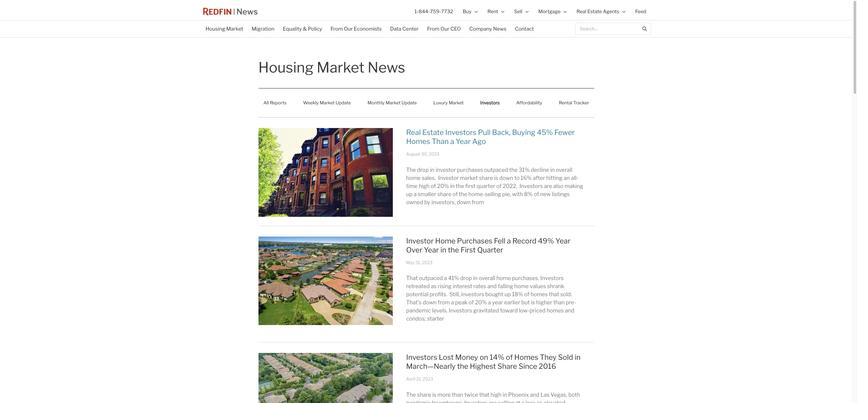 Task type: describe. For each thing, give the bounding box(es) containing it.
the share is more than twice that high in phoenix and las vegas, both pandemic boomtowns. investors are selling at a loss as elevate
[[406, 392, 584, 403]]

1 vertical spatial and
[[565, 308, 574, 314]]

a inside the share is more than twice that high in phoenix and las vegas, both pandemic boomtowns. investors are selling at a loss as elevate
[[522, 400, 525, 403]]

home inside the drop in investor purchases outpaced the 31% decline in overall home sales.  investor market share is down to 16% after hitting an all- time high of 20% in the first quarter of 2022.  investors are also making up a smaller share of the home-selling pie, with 8% of new listings owned by investors, down from
[[406, 175, 421, 181]]

14%
[[490, 353, 504, 362]]

share inside the share is more than twice that high in phoenix and las vegas, both pandemic boomtowns. investors are selling at a loss as elevate
[[417, 392, 431, 398]]

share
[[498, 362, 517, 371]]

estate for agents
[[587, 8, 602, 14]]

real estate agents link
[[572, 0, 630, 23]]

all
[[264, 100, 269, 106]]

values
[[530, 283, 546, 290]]

year
[[492, 299, 503, 306]]

rental tracker
[[559, 100, 589, 106]]

housing market link
[[201, 22, 247, 36]]

all reports
[[264, 100, 287, 106]]

up inside the drop in investor purchases outpaced the 31% decline in overall home sales.  investor market share is down to 16% after hitting an all- time high of 20% in the first quarter of 2022.  investors are also making up a smaller share of the home-selling pie, with 8% of new listings owned by investors, down from
[[406, 191, 413, 197]]

shrank
[[547, 283, 564, 290]]

with
[[512, 191, 523, 197]]

20% inside that outpaced a 41% drop in overall home purchases. investors retreated as rising interest rates and falling home values shrank potential profits.  still, investors bought up 18% of homes that sold. that's down from a peak of 20% a year earlier but is higher than pre- pandemic levels. investors gravitated toward low-priced homes and condos; starter
[[475, 299, 487, 306]]

equality & policy link
[[279, 22, 326, 36]]

drop inside that outpaced a 41% drop in overall home purchases. investors retreated as rising interest rates and falling home values shrank potential profits.  still, investors bought up 18% of homes that sold. that's down from a peak of 20% a year earlier but is higher than pre- pandemic levels. investors gravitated toward low-priced homes and condos; starter
[[460, 275, 472, 281]]

from inside the drop in investor purchases outpaced the 31% decline in overall home sales.  investor market share is down to 16% after hitting an all- time high of 20% in the first quarter of 2022.  investors are also making up a smaller share of the home-selling pie, with 8% of new listings owned by investors, down from
[[472, 199, 484, 205]]

estate for investors
[[422, 128, 444, 137]]

after
[[533, 175, 545, 181]]

1 vertical spatial homes
[[547, 308, 564, 314]]

market for housing market news
[[317, 59, 365, 76]]

april 21, 2023
[[406, 376, 433, 382]]

monthly market update
[[368, 100, 417, 106]]

16%
[[521, 175, 532, 181]]

0 horizontal spatial and
[[487, 283, 497, 290]]

0 vertical spatial news
[[493, 26, 507, 32]]

peak
[[455, 299, 468, 306]]

from for from our economists
[[331, 26, 343, 32]]

844-
[[419, 8, 430, 14]]

home
[[435, 237, 456, 245]]

overall inside that outpaced a 41% drop in overall home purchases. investors retreated as rising interest rates and falling home values shrank potential profits.  still, investors bought up 18% of homes that sold. that's down from a peak of 20% a year earlier but is higher than pre- pandemic levels. investors gravitated toward low-priced homes and condos; starter
[[479, 275, 495, 281]]

record
[[512, 237, 537, 245]]

all reports link
[[258, 96, 292, 110]]

in up hitting
[[550, 167, 555, 173]]

high inside the drop in investor purchases outpaced the 31% decline in overall home sales.  investor market share is down to 16% after hitting an all- time high of 20% in the first quarter of 2022.  investors are also making up a smaller share of the home-selling pie, with 8% of new listings owned by investors, down from
[[419, 183, 430, 189]]

than
[[432, 137, 449, 146]]

retreated
[[406, 283, 430, 290]]

from inside that outpaced a 41% drop in overall home purchases. investors retreated as rising interest rates and falling home values shrank potential profits.  still, investors bought up 18% of homes that sold. that's down from a peak of 20% a year earlier but is higher than pre- pandemic levels. investors gravitated toward low-priced homes and condos; starter
[[438, 299, 450, 306]]

fell
[[494, 237, 505, 245]]

in inside investors lost money on 14% of homes they sold in march—nearly the highest share since 2016
[[575, 353, 581, 362]]

luxury
[[433, 100, 448, 106]]

of down investors on the bottom right of page
[[469, 299, 474, 306]]

investors
[[461, 291, 484, 298]]

are inside the drop in investor purchases outpaced the 31% decline in overall home sales.  investor market share is down to 16% after hitting an all- time high of 20% in the first quarter of 2022.  investors are also making up a smaller share of the home-selling pie, with 8% of new listings owned by investors, down from
[[544, 183, 552, 189]]

49%
[[538, 237, 554, 245]]

company news
[[469, 26, 507, 32]]

2 horizontal spatial share
[[479, 175, 493, 181]]

update for monthly market update
[[402, 100, 417, 106]]

year inside real estate investors pull back, buying 45% fewer homes than a year ago
[[456, 137, 471, 146]]

higher
[[536, 299, 552, 306]]

of right 8%
[[534, 191, 539, 197]]

from our ceo
[[427, 26, 461, 32]]

1 horizontal spatial share
[[437, 191, 451, 197]]

reports
[[270, 100, 287, 106]]

weekly
[[303, 100, 319, 106]]

market for weekly market update
[[320, 100, 335, 106]]

as inside that outpaced a 41% drop in overall home purchases. investors retreated as rising interest rates and falling home values shrank potential profits.  still, investors bought up 18% of homes that sold. that's down from a peak of 20% a year earlier but is higher than pre- pandemic levels. investors gravitated toward low-priced homes and condos; starter
[[431, 283, 437, 290]]

2023 for a
[[429, 151, 439, 157]]

from our economists link
[[326, 22, 386, 36]]

2023 for in
[[422, 260, 432, 265]]

a left "41%"
[[444, 275, 447, 281]]

1 horizontal spatial home
[[496, 275, 511, 281]]

investors link
[[475, 96, 505, 110]]

1-
[[415, 8, 419, 14]]

are inside the share is more than twice that high in phoenix and las vegas, both pandemic boomtowns. investors are selling at a loss as elevate
[[489, 400, 497, 403]]

investor inside investor home purchases fell a record 49% year over year in the first quarter
[[406, 237, 434, 245]]

mortgage link
[[534, 0, 572, 23]]

more
[[438, 392, 451, 398]]

is inside the share is more than twice that high in phoenix and las vegas, both pandemic boomtowns. investors are selling at a loss as elevate
[[432, 392, 436, 398]]

sell
[[514, 8, 522, 14]]

twice
[[464, 392, 478, 398]]

back,
[[492, 128, 511, 137]]

a inside investor home purchases fell a record 49% year over year in the first quarter
[[507, 237, 511, 245]]

from our economists
[[331, 26, 382, 32]]

buying
[[512, 128, 535, 137]]

purchases
[[457, 237, 493, 245]]

august
[[406, 151, 420, 157]]

our for ceo
[[441, 26, 449, 32]]

in inside investor home purchases fell a record 49% year over year in the first quarter
[[440, 246, 446, 254]]

bought
[[485, 291, 503, 298]]

august 30, 2023
[[406, 151, 439, 157]]

sold.
[[560, 291, 572, 298]]

that inside that outpaced a 41% drop in overall home purchases. investors retreated as rising interest rates and falling home values shrank potential profits.  still, investors bought up 18% of homes that sold. that's down from a peak of 20% a year earlier but is higher than pre- pandemic levels. investors gravitated toward low-priced homes and condos; starter
[[549, 291, 559, 298]]

8%
[[524, 191, 533, 197]]

since
[[519, 362, 537, 371]]

is inside the drop in investor purchases outpaced the 31% decline in overall home sales.  investor market share is down to 16% after hitting an all- time high of 20% in the first quarter of 2022.  investors are also making up a smaller share of the home-selling pie, with 8% of new listings owned by investors, down from
[[494, 175, 498, 181]]

money
[[455, 353, 478, 362]]

smaller
[[418, 191, 436, 197]]

las
[[541, 392, 550, 398]]

pandemic inside the share is more than twice that high in phoenix and las vegas, both pandemic boomtowns. investors are selling at a loss as elevate
[[406, 400, 431, 403]]

31%
[[519, 167, 530, 173]]

investors lost money on 14% of homes they sold in march—nearly the highest share since 2016 link
[[406, 353, 581, 371]]

from for from our ceo
[[427, 26, 439, 32]]

that's
[[406, 299, 422, 306]]

the for real estate investors pull back, buying 45% fewer homes than a year ago
[[406, 167, 416, 173]]

rising
[[438, 283, 452, 290]]

from our ceo link
[[423, 22, 465, 36]]

interest
[[453, 283, 472, 290]]

outpaced inside the drop in investor purchases outpaced the 31% decline in overall home sales.  investor market share is down to 16% after hitting an all- time high of 20% in the first quarter of 2022.  investors are also making up a smaller share of the home-selling pie, with 8% of new listings owned by investors, down from
[[484, 167, 508, 173]]

buy link
[[458, 0, 483, 23]]

real estate investors pull back, buying 45% fewer homes than a year ago link
[[406, 128, 575, 146]]

and inside the share is more than twice that high in phoenix and las vegas, both pandemic boomtowns. investors are selling at a loss as elevate
[[530, 392, 539, 398]]

45%
[[537, 128, 553, 137]]

up inside that outpaced a 41% drop in overall home purchases. investors retreated as rising interest rates and falling home values shrank potential profits.  still, investors bought up 18% of homes that sold. that's down from a peak of 20% a year earlier but is higher than pre- pandemic levels. investors gravitated toward low-priced homes and condos; starter
[[505, 291, 511, 298]]

that outpaced a 41% drop in overall home purchases. investors retreated as rising interest rates and falling home values shrank potential profits.  still, investors bought up 18% of homes that sold. that's down from a peak of 20% a year earlier but is higher than pre- pandemic levels. investors gravitated toward low-priced homes and condos; starter
[[406, 275, 576, 322]]

the inside investor home purchases fell a record 49% year over year in the first quarter
[[448, 246, 459, 254]]

18%
[[512, 291, 523, 298]]

housing for housing market news
[[258, 59, 314, 76]]

selling inside the drop in investor purchases outpaced the 31% decline in overall home sales.  investor market share is down to 16% after hitting an all- time high of 20% in the first quarter of 2022.  investors are also making up a smaller share of the home-selling pie, with 8% of new listings owned by investors, down from
[[485, 191, 501, 197]]

search image
[[642, 26, 647, 31]]

2 horizontal spatial down
[[499, 175, 513, 181]]

phoenix
[[508, 392, 529, 398]]

update for weekly market update
[[336, 100, 351, 106]]

march—nearly
[[406, 362, 456, 371]]

in down investor
[[450, 183, 455, 189]]

hitting
[[546, 175, 563, 181]]

gravitated
[[473, 308, 499, 314]]

first
[[461, 246, 476, 254]]

pull
[[478, 128, 491, 137]]

housing market news
[[258, 59, 405, 76]]

on
[[480, 353, 488, 362]]

than inside the share is more than twice that high in phoenix and las vegas, both pandemic boomtowns. investors are selling at a loss as elevate
[[452, 392, 463, 398]]

to
[[514, 175, 520, 181]]

overall inside the drop in investor purchases outpaced the 31% decline in overall home sales.  investor market share is down to 16% after hitting an all- time high of 20% in the first quarter of 2022.  investors are also making up a smaller share of the home-selling pie, with 8% of new listings owned by investors, down from
[[556, 167, 572, 173]]

an
[[564, 175, 570, 181]]



Task type: locate. For each thing, give the bounding box(es) containing it.
new
[[540, 191, 551, 197]]

the drop in investor purchases outpaced the 31% decline in overall home sales.  investor market share is down to 16% after hitting an all- time high of 20% in the first quarter of 2022.  investors are also making up a smaller share of the home-selling pie, with 8% of new listings owned by investors, down from
[[406, 167, 583, 205]]

as down las
[[537, 400, 543, 403]]

1 vertical spatial as
[[537, 400, 543, 403]]

2 vertical spatial home
[[514, 283, 529, 290]]

company
[[469, 26, 492, 32]]

a right fell
[[507, 237, 511, 245]]

in inside the share is more than twice that high in phoenix and las vegas, both pandemic boomtowns. investors are selling at a loss as elevate
[[503, 392, 507, 398]]

1 horizontal spatial as
[[537, 400, 543, 403]]

pandemic up condos;
[[406, 308, 431, 314]]

time
[[406, 183, 418, 189]]

high
[[419, 183, 430, 189], [491, 392, 502, 398]]

2 horizontal spatial home
[[514, 283, 529, 290]]

a right at
[[522, 400, 525, 403]]

our for economists
[[344, 26, 353, 32]]

year right 49%
[[556, 237, 571, 245]]

quarter
[[477, 246, 503, 254]]

2 horizontal spatial and
[[565, 308, 574, 314]]

policy
[[308, 26, 322, 32]]

2023 right 31,
[[422, 260, 432, 265]]

1 vertical spatial that
[[479, 392, 490, 398]]

1 vertical spatial down
[[457, 199, 471, 205]]

real inside real estate investors pull back, buying 45% fewer homes than a year ago
[[406, 128, 421, 137]]

from down home-
[[472, 199, 484, 205]]

the inside investors lost money on 14% of homes they sold in march—nearly the highest share since 2016
[[457, 362, 468, 371]]

data center
[[390, 26, 419, 32]]

estate
[[587, 8, 602, 14], [422, 128, 444, 137]]

up
[[406, 191, 413, 197], [505, 291, 511, 298]]

1 horizontal spatial down
[[457, 199, 471, 205]]

listings
[[552, 191, 570, 197]]

homes inside real estate investors pull back, buying 45% fewer homes than a year ago
[[406, 137, 430, 146]]

up down falling
[[505, 291, 511, 298]]

0 horizontal spatial up
[[406, 191, 413, 197]]

that inside the share is more than twice that high in phoenix and las vegas, both pandemic boomtowns. investors are selling at a loss as elevate
[[479, 392, 490, 398]]

1 vertical spatial investor
[[406, 237, 434, 245]]

0 vertical spatial 20%
[[437, 183, 449, 189]]

housing for housing market
[[206, 26, 225, 32]]

pandemic down 21,
[[406, 400, 431, 403]]

high up smaller
[[419, 183, 430, 189]]

from right policy
[[331, 26, 343, 32]]

estate inside real estate investors pull back, buying 45% fewer homes than a year ago
[[422, 128, 444, 137]]

2 vertical spatial 2023
[[423, 376, 433, 382]]

41%
[[448, 275, 459, 281]]

in right 'sold'
[[575, 353, 581, 362]]

1 horizontal spatial are
[[544, 183, 552, 189]]

homes up since
[[514, 353, 538, 362]]

0 horizontal spatial home
[[406, 175, 421, 181]]

1 horizontal spatial news
[[493, 26, 507, 32]]

toward
[[500, 308, 518, 314]]

1 update from the left
[[336, 100, 351, 106]]

1 horizontal spatial 20%
[[475, 299, 487, 306]]

1 vertical spatial the
[[406, 392, 416, 398]]

is inside that outpaced a 41% drop in overall home purchases. investors retreated as rising interest rates and falling home values shrank potential profits.  still, investors bought up 18% of homes that sold. that's down from a peak of 20% a year earlier but is higher than pre- pandemic levels. investors gravitated toward low-priced homes and condos; starter
[[531, 299, 535, 306]]

overall up an
[[556, 167, 572, 173]]

0 vertical spatial pandemic
[[406, 308, 431, 314]]

1 horizontal spatial and
[[530, 392, 539, 398]]

monthly market update link
[[362, 96, 422, 110]]

down down home-
[[457, 199, 471, 205]]

1 vertical spatial than
[[452, 392, 463, 398]]

20% up gravitated
[[475, 299, 487, 306]]

20% inside the drop in investor purchases outpaced the 31% decline in overall home sales.  investor market share is down to 16% after hitting an all- time high of 20% in the first quarter of 2022.  investors are also making up a smaller share of the home-selling pie, with 8% of new listings owned by investors, down from
[[437, 183, 449, 189]]

high inside the share is more than twice that high in phoenix and las vegas, both pandemic boomtowns. investors are selling at a loss as elevate
[[491, 392, 502, 398]]

high left phoenix
[[491, 392, 502, 398]]

from down 1-844-759-7732 link
[[427, 26, 439, 32]]

0 horizontal spatial update
[[336, 100, 351, 106]]

down left to in the top of the page
[[499, 175, 513, 181]]

also
[[553, 183, 564, 189]]

in left phoenix
[[503, 392, 507, 398]]

1 horizontal spatial up
[[505, 291, 511, 298]]

homes inside investors lost money on 14% of homes they sold in march—nearly the highest share since 2016
[[514, 353, 538, 362]]

1 vertical spatial year
[[556, 237, 571, 245]]

at
[[515, 400, 520, 403]]

1 vertical spatial real
[[406, 128, 421, 137]]

homes down higher
[[547, 308, 564, 314]]

market
[[460, 175, 478, 181]]

1 horizontal spatial overall
[[556, 167, 572, 173]]

is up quarter on the right
[[494, 175, 498, 181]]

investors inside the share is more than twice that high in phoenix and las vegas, both pandemic boomtowns. investors are selling at a loss as elevate
[[464, 400, 488, 403]]

1 vertical spatial 2023
[[422, 260, 432, 265]]

0 vertical spatial that
[[549, 291, 559, 298]]

0 vertical spatial investor
[[438, 175, 459, 181]]

0 vertical spatial drop
[[417, 167, 429, 173]]

from
[[331, 26, 343, 32], [427, 26, 439, 32]]

vegas,
[[551, 392, 567, 398]]

0 vertical spatial outpaced
[[484, 167, 508, 173]]

1 vertical spatial home
[[496, 275, 511, 281]]

making
[[565, 183, 583, 189]]

0 vertical spatial 2023
[[429, 151, 439, 157]]

a left year
[[488, 299, 491, 306]]

they
[[540, 353, 557, 362]]

drop up interest
[[460, 275, 472, 281]]

the down first
[[459, 191, 467, 197]]

the down 'august' at the top
[[406, 167, 416, 173]]

selling down quarter on the right
[[485, 191, 501, 197]]

purchases
[[457, 167, 483, 173]]

investors inside the drop in investor purchases outpaced the 31% decline in overall home sales.  investor market share is down to 16% after hitting an all- time high of 20% in the first quarter of 2022.  investors are also making up a smaller share of the home-selling pie, with 8% of new listings owned by investors, down from
[[520, 183, 543, 189]]

1 horizontal spatial homes
[[514, 353, 538, 362]]

share down april 21, 2023
[[417, 392, 431, 398]]

tracker
[[573, 100, 589, 106]]

of up the share
[[506, 353, 513, 362]]

all-
[[571, 175, 579, 181]]

agents
[[603, 8, 619, 14]]

market for luxury market
[[449, 100, 464, 106]]

1 horizontal spatial our
[[441, 26, 449, 32]]

still,
[[450, 291, 460, 298]]

rental
[[559, 100, 572, 106]]

0 horizontal spatial overall
[[479, 275, 495, 281]]

potential
[[406, 291, 428, 298]]

2 horizontal spatial year
[[556, 237, 571, 245]]

the up to in the top of the page
[[509, 167, 518, 173]]

affordability link
[[511, 96, 547, 110]]

selling left at
[[498, 400, 514, 403]]

0 vertical spatial housing
[[206, 26, 225, 32]]

the
[[509, 167, 518, 173], [456, 183, 464, 189], [459, 191, 467, 197], [448, 246, 459, 254], [457, 362, 468, 371]]

investors inside the investors link
[[480, 100, 500, 106]]

of up but
[[524, 291, 530, 298]]

investor down investor
[[438, 175, 459, 181]]

the
[[406, 167, 416, 173], [406, 392, 416, 398]]

21,
[[416, 376, 422, 382]]

owned
[[406, 199, 423, 205]]

weekly market update
[[303, 100, 351, 106]]

a up owned
[[414, 191, 417, 197]]

over
[[406, 246, 422, 254]]

april
[[406, 376, 415, 382]]

redfin real estate news image
[[201, 5, 259, 18]]

housing
[[206, 26, 225, 32], [258, 59, 314, 76]]

a down still,
[[451, 299, 454, 306]]

2023 right '30,'
[[429, 151, 439, 157]]

1 horizontal spatial real
[[577, 8, 586, 14]]

is
[[494, 175, 498, 181], [531, 299, 535, 306], [432, 392, 436, 398]]

of up smaller
[[431, 183, 436, 189]]

investor up the over
[[406, 237, 434, 245]]

2 our from the left
[[441, 26, 449, 32]]

fewer
[[554, 128, 575, 137]]

1 vertical spatial from
[[438, 299, 450, 306]]

loss
[[526, 400, 536, 403]]

earlier
[[504, 299, 520, 306]]

None search field
[[576, 23, 651, 35]]

0 vertical spatial is
[[494, 175, 498, 181]]

2 pandemic from the top
[[406, 400, 431, 403]]

in down 'home'
[[440, 246, 446, 254]]

0 horizontal spatial from
[[438, 299, 450, 306]]

update inside weekly market update link
[[336, 100, 351, 106]]

1 vertical spatial is
[[531, 299, 535, 306]]

that down shrank at bottom right
[[549, 291, 559, 298]]

than up boomtowns.
[[452, 392, 463, 398]]

the down money
[[457, 362, 468, 371]]

our left ceo
[[441, 26, 449, 32]]

both
[[568, 392, 580, 398]]

1 horizontal spatial investor
[[438, 175, 459, 181]]

1 pandemic from the top
[[406, 308, 431, 314]]

2 vertical spatial and
[[530, 392, 539, 398]]

31,
[[415, 260, 421, 265]]

1 horizontal spatial drop
[[460, 275, 472, 281]]

0 vertical spatial up
[[406, 191, 413, 197]]

7732
[[441, 8, 453, 14]]

1 horizontal spatial that
[[549, 291, 559, 298]]

homes up august 30, 2023
[[406, 137, 430, 146]]

in up rates
[[473, 275, 478, 281]]

homes down values
[[531, 291, 548, 298]]

2023 right 21,
[[423, 376, 433, 382]]

are left at
[[489, 400, 497, 403]]

1 vertical spatial share
[[437, 191, 451, 197]]

1 vertical spatial up
[[505, 291, 511, 298]]

and down pre-
[[565, 308, 574, 314]]

1 vertical spatial estate
[[422, 128, 444, 137]]

drop inside the drop in investor purchases outpaced the 31% decline in overall home sales.  investor market share is down to 16% after hitting an all- time high of 20% in the first quarter of 2022.  investors are also making up a smaller share of the home-selling pie, with 8% of new listings owned by investors, down from
[[417, 167, 429, 173]]

selling inside the share is more than twice that high in phoenix and las vegas, both pandemic boomtowns. investors are selling at a loss as elevate
[[498, 400, 514, 403]]

is left "more"
[[432, 392, 436, 398]]

0 vertical spatial real
[[577, 8, 586, 14]]

ago
[[472, 137, 486, 146]]

0 vertical spatial from
[[472, 199, 484, 205]]

the for investors lost money on 14% of homes they sold in march—nearly the highest share since 2016
[[406, 392, 416, 398]]

2 update from the left
[[402, 100, 417, 106]]

outpaced up quarter on the right
[[484, 167, 508, 173]]

housing market
[[206, 26, 243, 32]]

1 horizontal spatial from
[[472, 199, 484, 205]]

1 vertical spatial selling
[[498, 400, 514, 403]]

ceo
[[450, 26, 461, 32]]

the left first
[[456, 183, 464, 189]]

estate left the agents
[[587, 8, 602, 14]]

home up time
[[406, 175, 421, 181]]

a right than
[[450, 137, 454, 146]]

feed link
[[630, 0, 651, 23]]

home up 18%
[[514, 283, 529, 290]]

are up new on the top right of the page
[[544, 183, 552, 189]]

0 horizontal spatial 20%
[[437, 183, 449, 189]]

and up bought
[[487, 283, 497, 290]]

are
[[544, 183, 552, 189], [489, 400, 497, 403]]

0 vertical spatial selling
[[485, 191, 501, 197]]

rates
[[473, 283, 486, 290]]

investor inside the drop in investor purchases outpaced the 31% decline in overall home sales.  investor market share is down to 16% after hitting an all- time high of 20% in the first quarter of 2022.  investors are also making up a smaller share of the home-selling pie, with 8% of new listings owned by investors, down from
[[438, 175, 459, 181]]

0 horizontal spatial investor
[[406, 237, 434, 245]]

selling
[[485, 191, 501, 197], [498, 400, 514, 403]]

company news link
[[465, 22, 511, 36]]

investors inside real estate investors pull back, buying 45% fewer homes than a year ago
[[445, 128, 477, 137]]

down inside that outpaced a 41% drop in overall home purchases. investors retreated as rising interest rates and falling home values shrank potential profits.  still, investors bought up 18% of homes that sold. that's down from a peak of 20% a year earlier but is higher than pre- pandemic levels. investors gravitated toward low-priced homes and condos; starter
[[423, 299, 437, 306]]

from up the levels.
[[438, 299, 450, 306]]

a inside real estate investors pull back, buying 45% fewer homes than a year ago
[[450, 137, 454, 146]]

outpaced up retreated
[[419, 275, 443, 281]]

1 horizontal spatial high
[[491, 392, 502, 398]]

and up loss
[[530, 392, 539, 398]]

0 vertical spatial overall
[[556, 167, 572, 173]]

highest
[[470, 362, 496, 371]]

0 horizontal spatial year
[[424, 246, 439, 254]]

of inside investors lost money on 14% of homes they sold in march—nearly the highest share since 2016
[[506, 353, 513, 362]]

0 vertical spatial and
[[487, 283, 497, 290]]

0 horizontal spatial high
[[419, 183, 430, 189]]

in inside that outpaced a 41% drop in overall home purchases. investors retreated as rising interest rates and falling home values shrank potential profits.  still, investors bought up 18% of homes that sold. that's down from a peak of 20% a year earlier but is higher than pre- pandemic levels. investors gravitated toward low-priced homes and condos; starter
[[473, 275, 478, 281]]

0 horizontal spatial housing
[[206, 26, 225, 32]]

first
[[465, 183, 475, 189]]

1 vertical spatial high
[[491, 392, 502, 398]]

drop down august 30, 2023
[[417, 167, 429, 173]]

0 horizontal spatial that
[[479, 392, 490, 398]]

decline
[[531, 167, 549, 173]]

2023 for march—nearly
[[423, 376, 433, 382]]

20%
[[437, 183, 449, 189], [475, 299, 487, 306]]

investors,
[[431, 199, 456, 205]]

the inside the share is more than twice that high in phoenix and las vegas, both pandemic boomtowns. investors are selling at a loss as elevate
[[406, 392, 416, 398]]

in left investor
[[430, 167, 434, 173]]

0 vertical spatial down
[[499, 175, 513, 181]]

2016
[[539, 362, 556, 371]]

1 from from the left
[[331, 26, 343, 32]]

0 horizontal spatial news
[[368, 59, 405, 76]]

real right mortgage link
[[577, 8, 586, 14]]

investors inside investors lost money on 14% of homes they sold in march—nearly the highest share since 2016
[[406, 353, 437, 362]]

1 horizontal spatial outpaced
[[484, 167, 508, 173]]

0 vertical spatial are
[[544, 183, 552, 189]]

year left ago
[[456, 137, 471, 146]]

20% up investors,
[[437, 183, 449, 189]]

1 vertical spatial homes
[[514, 353, 538, 362]]

may
[[406, 260, 415, 265]]

0 vertical spatial homes
[[531, 291, 548, 298]]

1-844-759-7732 link
[[410, 0, 458, 23]]

equality & policy
[[283, 26, 322, 32]]

boomtowns.
[[432, 400, 463, 403]]

purchases.
[[512, 275, 539, 281]]

market for housing market
[[226, 26, 243, 32]]

2 the from the top
[[406, 392, 416, 398]]

economists
[[354, 26, 382, 32]]

0 horizontal spatial drop
[[417, 167, 429, 173]]

overall up rates
[[479, 275, 495, 281]]

a inside the drop in investor purchases outpaced the 31% decline in overall home sales.  investor market share is down to 16% after hitting an all- time high of 20% in the first quarter of 2022.  investors are also making up a smaller share of the home-selling pie, with 8% of new listings owned by investors, down from
[[414, 191, 417, 197]]

1 vertical spatial overall
[[479, 275, 495, 281]]

down up the levels.
[[423, 299, 437, 306]]

year
[[456, 137, 471, 146], [556, 237, 571, 245], [424, 246, 439, 254]]

of up investors,
[[453, 191, 458, 197]]

0 vertical spatial estate
[[587, 8, 602, 14]]

0 vertical spatial than
[[553, 299, 565, 306]]

0 horizontal spatial down
[[423, 299, 437, 306]]

1 horizontal spatial housing
[[258, 59, 314, 76]]

data
[[390, 26, 401, 32]]

0 horizontal spatial real
[[406, 128, 421, 137]]

year down 'home'
[[424, 246, 439, 254]]

0 horizontal spatial homes
[[406, 137, 430, 146]]

estate up than
[[422, 128, 444, 137]]

2 from from the left
[[427, 26, 439, 32]]

1 our from the left
[[344, 26, 353, 32]]

than down sold.
[[553, 299, 565, 306]]

0 horizontal spatial our
[[344, 26, 353, 32]]

0 horizontal spatial from
[[331, 26, 343, 32]]

1 vertical spatial housing
[[258, 59, 314, 76]]

of right quarter on the right
[[496, 183, 502, 189]]

the down 'home'
[[448, 246, 459, 254]]

feed
[[635, 8, 646, 14]]

by
[[424, 199, 430, 205]]

outpaced inside that outpaced a 41% drop in overall home purchases. investors retreated as rising interest rates and falling home values shrank potential profits.  still, investors bought up 18% of homes that sold. that's down from a peak of 20% a year earlier but is higher than pre- pandemic levels. investors gravitated toward low-priced homes and condos; starter
[[419, 275, 443, 281]]

1 vertical spatial news
[[368, 59, 405, 76]]

0 vertical spatial home
[[406, 175, 421, 181]]

0 horizontal spatial share
[[417, 392, 431, 398]]

contact
[[515, 26, 534, 32]]

1 horizontal spatial year
[[456, 137, 471, 146]]

home
[[406, 175, 421, 181], [496, 275, 511, 281], [514, 283, 529, 290]]

as left rising
[[431, 283, 437, 290]]

real up 'august' at the top
[[406, 128, 421, 137]]

priced
[[530, 308, 546, 314]]

of
[[431, 183, 436, 189], [496, 183, 502, 189], [453, 191, 458, 197], [534, 191, 539, 197], [524, 291, 530, 298], [469, 299, 474, 306], [506, 353, 513, 362]]

real for real estate investors pull back, buying 45% fewer homes than a year ago
[[406, 128, 421, 137]]

that right the twice
[[479, 392, 490, 398]]

share up investors,
[[437, 191, 451, 197]]

in
[[430, 167, 434, 173], [550, 167, 555, 173], [450, 183, 455, 189], [440, 246, 446, 254], [473, 275, 478, 281], [575, 353, 581, 362], [503, 392, 507, 398]]

starter
[[427, 316, 444, 322]]

falling
[[498, 283, 513, 290]]

1 the from the top
[[406, 167, 416, 173]]

our left economists
[[344, 26, 353, 32]]

share up quarter on the right
[[479, 175, 493, 181]]

than inside that outpaced a 41% drop in overall home purchases. investors retreated as rising interest rates and falling home values shrank potential profits.  still, investors bought up 18% of homes that sold. that's down from a peak of 20% a year earlier but is higher than pre- pandemic levels. investors gravitated toward low-priced homes and condos; starter
[[553, 299, 565, 306]]

home up falling
[[496, 275, 511, 281]]

1 horizontal spatial from
[[427, 26, 439, 32]]

as inside the share is more than twice that high in phoenix and las vegas, both pandemic boomtowns. investors are selling at a loss as elevate
[[537, 400, 543, 403]]

1 vertical spatial pandemic
[[406, 400, 431, 403]]

1 vertical spatial are
[[489, 400, 497, 403]]

1 horizontal spatial than
[[553, 299, 565, 306]]

Search... search field
[[576, 23, 639, 34]]

market for monthly market update
[[386, 100, 401, 106]]

0 vertical spatial as
[[431, 283, 437, 290]]

0 horizontal spatial as
[[431, 283, 437, 290]]

real for real estate agents
[[577, 8, 586, 14]]

the inside the drop in investor purchases outpaced the 31% decline in overall home sales.  investor market share is down to 16% after hitting an all- time high of 20% in the first quarter of 2022.  investors are also making up a smaller share of the home-selling pie, with 8% of new listings owned by investors, down from
[[406, 167, 416, 173]]

up down time
[[406, 191, 413, 197]]

0 horizontal spatial than
[[452, 392, 463, 398]]

2 vertical spatial share
[[417, 392, 431, 398]]

pandemic inside that outpaced a 41% drop in overall home purchases. investors retreated as rising interest rates and falling home values shrank potential profits.  still, investors bought up 18% of homes that sold. that's down from a peak of 20% a year earlier but is higher than pre- pandemic levels. investors gravitated toward low-priced homes and condos; starter
[[406, 308, 431, 314]]

the down april
[[406, 392, 416, 398]]

from
[[472, 199, 484, 205], [438, 299, 450, 306]]

homes
[[531, 291, 548, 298], [547, 308, 564, 314]]

update inside monthly market update link
[[402, 100, 417, 106]]

is right but
[[531, 299, 535, 306]]



Task type: vqa. For each thing, say whether or not it's contained in the screenshot.
do not sell or share my personal information .
no



